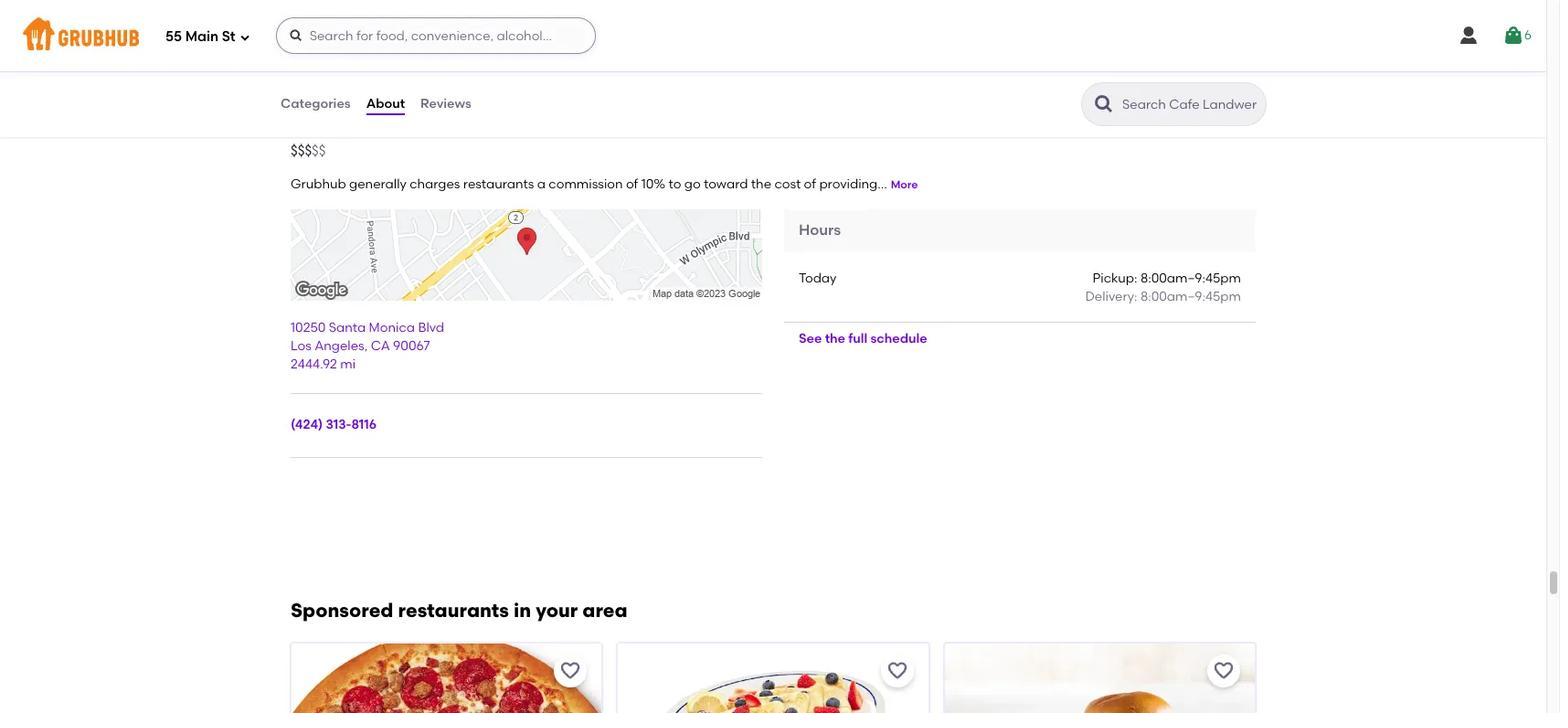 Task type: vqa. For each thing, say whether or not it's contained in the screenshot.
(424) on the left
yes



Task type: describe. For each thing, give the bounding box(es) containing it.
$$$$$
[[291, 142, 326, 159]]

(424) 313-8116 button
[[291, 416, 377, 435]]

info
[[518, 89, 561, 115]]

,
[[365, 338, 368, 354]]

cafe,
[[360, 123, 393, 138]]

55 main st
[[165, 28, 236, 44]]

little caesars pizza - paterson logo image
[[292, 643, 602, 713]]

and
[[444, 123, 469, 138]]

dessert, button
[[502, 121, 553, 141]]

pickup:
[[1093, 271, 1138, 286]]

313-
[[326, 417, 351, 433]]

2 8:00am–9:45pm from the top
[[1141, 289, 1242, 305]]

1 save this restaurant image from the left
[[560, 660, 582, 682]]

save this restaurant button for "little caesars pizza - paterson logo"
[[554, 654, 587, 687]]

healthy, button
[[606, 121, 658, 141]]

10250
[[291, 320, 326, 335]]

lunch
[[663, 123, 701, 138]]

ca
[[371, 338, 390, 354]]

6 button
[[1503, 19, 1532, 52]]

angeles
[[315, 338, 365, 354]]

10250 santa monica blvd los angeles , ca 90067 2444.92 mi
[[291, 320, 444, 373]]

ihop  logo image
[[618, 643, 929, 713]]

...
[[878, 177, 887, 192]]

save this restaurant image for save this restaurant button corresponding to 'chili's logo'
[[1213, 660, 1235, 682]]

more button
[[891, 178, 918, 193]]

0 horizontal spatial the
[[751, 177, 772, 192]]

main navigation navigation
[[0, 0, 1547, 71]]

healthy,
[[606, 123, 657, 138]]

dessert,
[[503, 123, 552, 138]]

monica
[[369, 320, 415, 335]]

about button
[[365, 71, 406, 137]]

0 horizontal spatial svg image
[[239, 32, 250, 43]]

2 of from the left
[[804, 177, 817, 192]]

1 vertical spatial restaurants
[[398, 599, 509, 622]]

cafe landwer menu info
[[291, 89, 561, 115]]

(424) 313-8116
[[291, 417, 377, 433]]

save this restaurant button for "ihop  logo"
[[881, 654, 914, 687]]

categories button
[[280, 71, 352, 137]]

2444.92
[[291, 357, 337, 373]]

the inside 'button'
[[825, 331, 846, 346]]

see
[[799, 331, 822, 346]]

tea,
[[471, 123, 497, 138]]

90067
[[393, 338, 430, 354]]

more
[[891, 178, 918, 191]]

reviews button
[[420, 71, 473, 137]]

55
[[165, 28, 182, 44]]

categories
[[281, 96, 351, 111]]

10%
[[642, 177, 666, 192]]

coffee
[[399, 123, 441, 138]]

cafe
[[291, 89, 345, 115]]

lunch button
[[662, 121, 702, 141]]

(424)
[[291, 417, 323, 433]]



Task type: locate. For each thing, give the bounding box(es) containing it.
los
[[291, 338, 312, 354]]

landwer
[[350, 89, 447, 115]]

the left the full at the top right
[[825, 331, 846, 346]]

mi
[[340, 357, 356, 373]]

menu
[[453, 89, 513, 115]]

2 save this restaurant image from the left
[[1540, 660, 1561, 682]]

full
[[849, 331, 868, 346]]

charges
[[410, 177, 460, 192]]

sponsored
[[291, 599, 394, 622]]

1 of from the left
[[626, 177, 638, 192]]

1 horizontal spatial the
[[825, 331, 846, 346]]

restaurants
[[463, 177, 534, 192], [398, 599, 509, 622]]

0 vertical spatial restaurants
[[463, 177, 534, 192]]

0 vertical spatial the
[[751, 177, 772, 192]]

about
[[366, 96, 405, 111]]

Search for food, convenience, alcohol... search field
[[276, 17, 596, 54]]

of right cost
[[804, 177, 817, 192]]

of
[[626, 177, 638, 192], [804, 177, 817, 192]]

1 save this restaurant image from the left
[[887, 660, 909, 682]]

8:00am–9:45pm
[[1141, 271, 1242, 286], [1141, 289, 1242, 305]]

blvd
[[418, 320, 444, 335]]

save this restaurant image for save this restaurant button associated with "ihop  logo"
[[887, 660, 909, 682]]

1 horizontal spatial save this restaurant image
[[1213, 660, 1235, 682]]

grubhub
[[291, 177, 346, 192]]

breakfast, button
[[291, 121, 355, 141]]

go
[[685, 177, 701, 192]]

breakfast,
[[292, 123, 354, 138]]

save this restaurant image down proce
[[1540, 660, 1561, 682]]

commission
[[549, 177, 623, 192]]

sponsored restaurants in your area
[[291, 599, 628, 622]]

1 horizontal spatial of
[[804, 177, 817, 192]]

2 save this restaurant image from the left
[[1213, 660, 1235, 682]]

today
[[799, 271, 837, 286]]

delivery:
[[1086, 289, 1138, 305]]

6
[[1525, 27, 1532, 43]]

1 horizontal spatial save this restaurant image
[[1540, 660, 1561, 682]]

save this restaurant image
[[887, 660, 909, 682], [1213, 660, 1235, 682]]

generally
[[349, 177, 407, 192]]

cafe, button
[[359, 121, 394, 141]]

proce button
[[1471, 588, 1561, 621]]

2 save this restaurant button from the left
[[881, 654, 914, 687]]

toward
[[704, 177, 748, 192]]

8:00am–9:45pm right delivery:
[[1141, 289, 1242, 305]]

santa
[[329, 320, 366, 335]]

0 vertical spatial 8:00am–9:45pm
[[1141, 271, 1242, 286]]

see the full schedule
[[799, 331, 928, 346]]

$$$
[[291, 142, 312, 159]]

schedule
[[871, 331, 928, 346]]

restaurants left a
[[463, 177, 534, 192]]

dinner,
[[558, 123, 601, 138]]

the left cost
[[751, 177, 772, 192]]

providing
[[820, 177, 878, 192]]

2 horizontal spatial svg image
[[1458, 25, 1480, 47]]

breakfast, cafe, coffee and tea, dessert, dinner, healthy, lunch
[[292, 123, 701, 138]]

restaurants up "little caesars pizza - paterson logo"
[[398, 599, 509, 622]]

cost
[[775, 177, 801, 192]]

svg image
[[1503, 25, 1525, 47]]

save this restaurant image
[[560, 660, 582, 682], [1540, 660, 1561, 682]]

Search Cafe Landwer search field
[[1121, 96, 1261, 113]]

8116
[[351, 417, 377, 433]]

see the full schedule button
[[784, 322, 942, 355]]

reviews
[[421, 96, 472, 111]]

save this restaurant button
[[554, 654, 587, 687], [881, 654, 914, 687], [1208, 654, 1241, 687], [1535, 654, 1561, 687]]

proce
[[1527, 597, 1561, 612]]

8:00am–9:45pm right pickup:
[[1141, 271, 1242, 286]]

chili's logo image
[[945, 643, 1255, 713]]

1 vertical spatial the
[[825, 331, 846, 346]]

grubhub generally charges restaurants a commission of 10% to go toward the cost of providing ... more
[[291, 177, 918, 192]]

svg image
[[1458, 25, 1480, 47], [289, 28, 303, 43], [239, 32, 250, 43]]

st
[[222, 28, 236, 44]]

1 8:00am–9:45pm from the top
[[1141, 271, 1242, 286]]

in
[[514, 599, 531, 622]]

a
[[537, 177, 546, 192]]

area
[[583, 599, 628, 622]]

search icon image
[[1094, 93, 1115, 115]]

4 save this restaurant button from the left
[[1535, 654, 1561, 687]]

to
[[669, 177, 682, 192]]

your
[[536, 599, 578, 622]]

0 horizontal spatial of
[[626, 177, 638, 192]]

of left 10%
[[626, 177, 638, 192]]

1 save this restaurant button from the left
[[554, 654, 587, 687]]

dinner, button
[[557, 121, 602, 141]]

0 horizontal spatial save this restaurant image
[[887, 660, 909, 682]]

1 vertical spatial 8:00am–9:45pm
[[1141, 289, 1242, 305]]

0 horizontal spatial save this restaurant image
[[560, 660, 582, 682]]

save this restaurant image down your
[[560, 660, 582, 682]]

coffee and tea, button
[[398, 121, 498, 141]]

1 horizontal spatial svg image
[[289, 28, 303, 43]]

main
[[185, 28, 219, 44]]

save this restaurant button for 'chili's logo'
[[1208, 654, 1241, 687]]

the
[[751, 177, 772, 192], [825, 331, 846, 346]]

hours
[[799, 221, 841, 238]]

pickup: 8:00am–9:45pm delivery: 8:00am–9:45pm
[[1086, 271, 1242, 305]]

3 save this restaurant button from the left
[[1208, 654, 1241, 687]]



